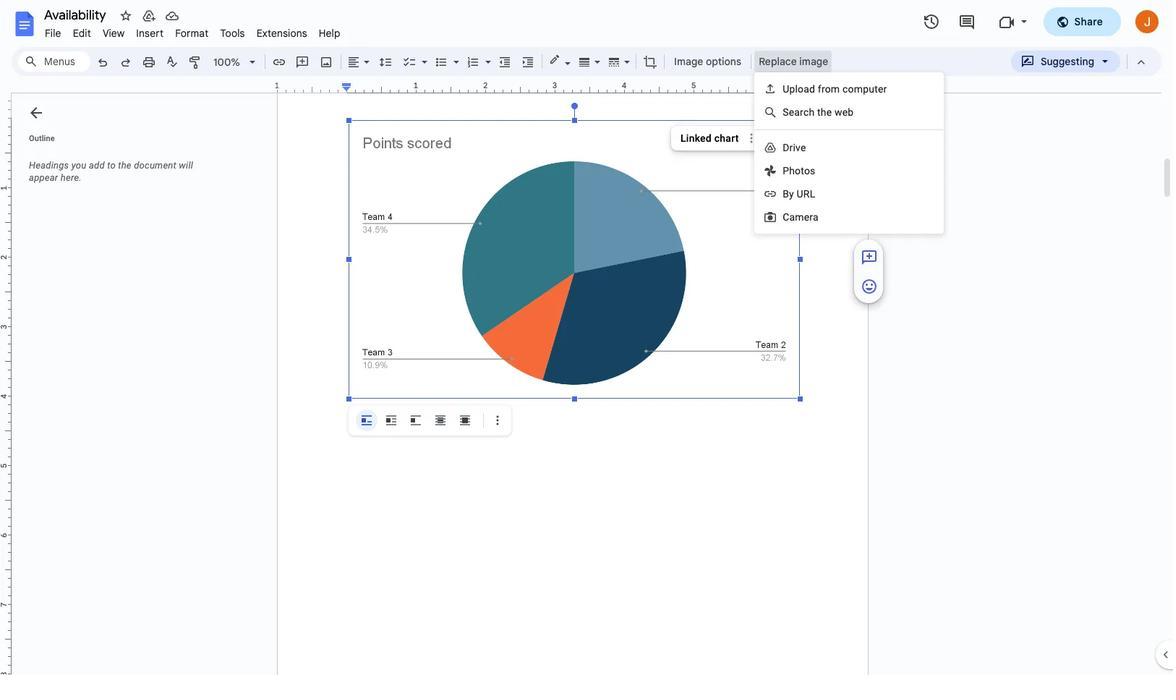 Task type: vqa. For each thing, say whether or not it's contained in the screenshot.
Bottom Margin image at the left of page
no



Task type: locate. For each thing, give the bounding box(es) containing it.
by url b element
[[783, 188, 820, 200]]

image options
[[675, 55, 742, 68]]

Star checkbox
[[116, 6, 136, 26]]

suggesting
[[1042, 55, 1095, 68]]

d rive
[[783, 142, 807, 153]]

replace
[[759, 55, 797, 68]]

drive d element
[[783, 142, 811, 153]]

edit menu item
[[67, 25, 97, 42]]

tools menu item
[[215, 25, 251, 42]]

menu bar inside menu bar banner
[[39, 19, 346, 43]]

chart
[[715, 132, 739, 144]]

p hotos
[[783, 165, 816, 177]]

from
[[818, 83, 841, 95]]

earch
[[789, 106, 815, 118]]

0 horizontal spatial the
[[118, 160, 132, 171]]

1
[[275, 80, 280, 90]]

the
[[818, 106, 833, 118], [118, 160, 132, 171]]

application containing share
[[0, 0, 1174, 675]]

you
[[71, 160, 87, 171]]

menu
[[755, 72, 945, 234]]

Zoom field
[[208, 51, 262, 73]]

menu containing u
[[755, 72, 945, 234]]

edit
[[73, 27, 91, 40]]

rive
[[790, 142, 807, 153]]

amera
[[790, 211, 819, 223]]

view
[[103, 27, 125, 40]]

menu bar
[[39, 19, 346, 43]]

the right to
[[118, 160, 132, 171]]

application
[[0, 0, 1174, 675]]

In front of text radio
[[455, 410, 476, 431]]

option group inside application
[[356, 410, 476, 431]]

file menu item
[[39, 25, 67, 42]]

linked chart
[[681, 132, 739, 144]]

Break text radio
[[405, 410, 427, 431]]

url
[[797, 188, 816, 200]]

line & paragraph spacing image
[[377, 51, 394, 72]]

pload
[[790, 83, 816, 95]]

toolbar
[[352, 410, 509, 431]]

Behind text radio
[[430, 410, 452, 431]]

y
[[790, 188, 795, 200]]

outline heading
[[12, 133, 208, 153]]

1 vertical spatial the
[[118, 160, 132, 171]]

tools
[[220, 27, 245, 40]]

c amera
[[783, 211, 819, 223]]

options
[[706, 55, 742, 68]]

chart options element
[[672, 126, 794, 151]]

extensions
[[257, 27, 307, 40]]

help
[[319, 27, 341, 40]]

the left web at right top
[[818, 106, 833, 118]]

insert
[[136, 27, 164, 40]]

top margin image
[[0, 49, 11, 122]]

menu bar containing file
[[39, 19, 346, 43]]

image options button
[[668, 51, 748, 72]]

Menus field
[[18, 51, 90, 72]]

s earch the web
[[783, 106, 854, 118]]

file
[[45, 27, 61, 40]]

suggesting button
[[1012, 51, 1121, 72]]

1 horizontal spatial the
[[818, 106, 833, 118]]

d
[[783, 142, 790, 153]]

option group
[[356, 410, 476, 431]]

menu inside application
[[755, 72, 945, 234]]

replace image button
[[755, 51, 833, 72]]

left margin image
[[278, 82, 351, 93]]

insert menu item
[[131, 25, 169, 42]]

mode and view toolbar
[[1011, 47, 1154, 76]]



Task type: describe. For each thing, give the bounding box(es) containing it.
search the web s element
[[783, 106, 859, 118]]

0 vertical spatial the
[[818, 106, 833, 118]]

size image
[[861, 249, 879, 266]]

format menu item
[[169, 25, 215, 42]]

the inside headings you add to the document will appear here.
[[118, 160, 132, 171]]

upload from computer u element
[[783, 83, 892, 95]]

headings you add to the document will appear here.
[[29, 160, 193, 183]]

share
[[1075, 15, 1104, 28]]

right margin image
[[795, 82, 868, 93]]

computer
[[843, 83, 888, 95]]

linked chart options image
[[745, 130, 760, 146]]

help menu item
[[313, 25, 346, 42]]

to
[[107, 160, 116, 171]]

border dash image
[[607, 51, 623, 72]]

hotos
[[790, 165, 816, 177]]

p
[[783, 165, 790, 177]]

will
[[179, 160, 193, 171]]

appear
[[29, 172, 58, 183]]

s
[[783, 106, 789, 118]]

format
[[175, 27, 209, 40]]

extensions menu item
[[251, 25, 313, 42]]

web
[[835, 106, 854, 118]]

here.
[[61, 172, 82, 183]]

menu bar banner
[[0, 0, 1174, 675]]

insert image image
[[318, 51, 335, 72]]

u pload from computer
[[783, 83, 888, 95]]

image
[[800, 55, 829, 68]]

image
[[675, 55, 704, 68]]

document outline element
[[12, 93, 208, 675]]

main toolbar
[[90, 0, 833, 181]]

view menu item
[[97, 25, 131, 42]]

b
[[783, 188, 790, 200]]

replace image
[[759, 55, 829, 68]]

add
[[89, 160, 105, 171]]

c
[[783, 211, 790, 223]]

camera c element
[[783, 211, 824, 223]]

headings
[[29, 160, 69, 171]]

outline
[[29, 134, 55, 143]]

In line radio
[[356, 410, 378, 431]]

Rename text field
[[39, 6, 114, 23]]

size image
[[861, 278, 879, 295]]

u
[[783, 83, 790, 95]]

Wrap text radio
[[381, 410, 402, 431]]

photos p element
[[783, 165, 820, 177]]

b y url
[[783, 188, 816, 200]]

border weight image
[[577, 51, 594, 72]]

document
[[134, 160, 177, 171]]

share button
[[1044, 7, 1122, 36]]

Zoom text field
[[210, 52, 245, 72]]

linked
[[681, 132, 712, 144]]



